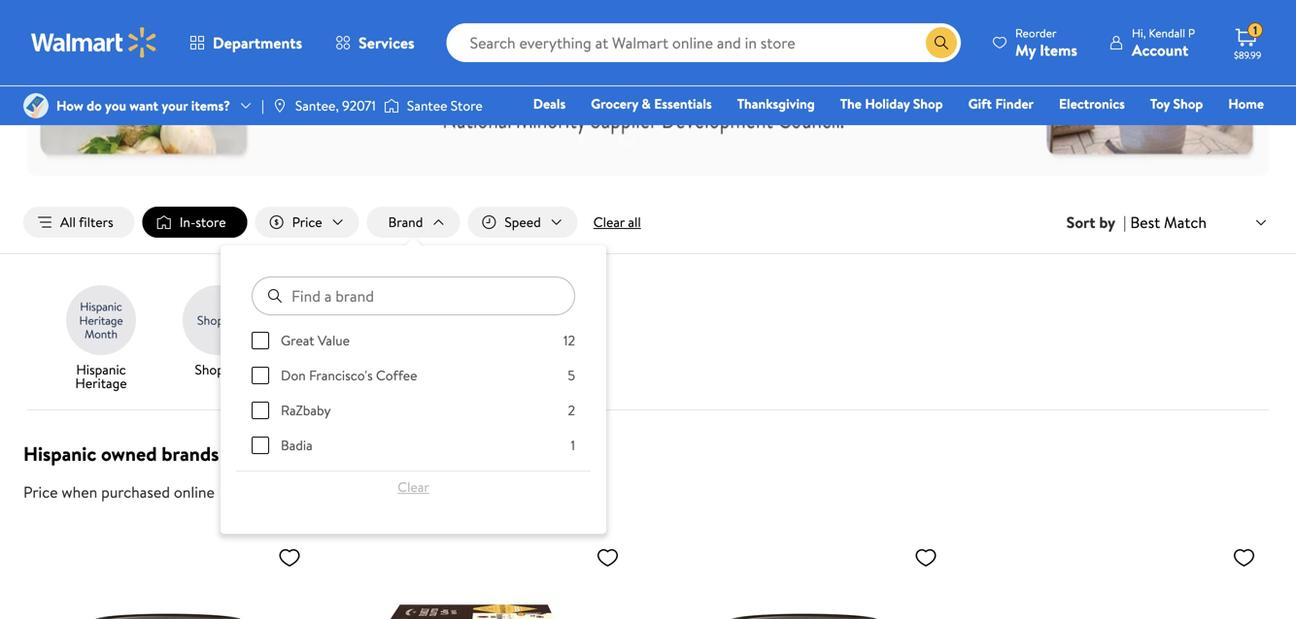 Task type: locate. For each thing, give the bounding box(es) containing it.
| right by
[[1123, 212, 1127, 233]]

your
[[162, 96, 188, 115]]

all
[[628, 213, 641, 232], [228, 361, 241, 380]]

0 horizontal spatial clear
[[398, 478, 429, 497]]

12
[[564, 331, 575, 350]]

clear all button
[[586, 207, 649, 238]]

0 vertical spatial hispanic
[[76, 361, 126, 380]]

p
[[1188, 25, 1195, 41]]

hispanic heritage
[[75, 361, 127, 393]]

Search search field
[[447, 23, 961, 62]]

0 vertical spatial badia
[[298, 361, 330, 380]]

price inside dropdown button
[[292, 213, 322, 232]]

(20)
[[223, 445, 251, 467]]

don francisco's coffee vanilla nut, medium roast, ground coffee, 12 oz image
[[664, 538, 945, 620]]

home link
[[1220, 93, 1273, 114]]

when
[[62, 482, 97, 503]]

|
[[261, 96, 264, 115], [1123, 212, 1127, 233]]

add to favorites list, don francisco's coffee hawaiian hazelnut flavored medium roast k-cup compatible coffee pods, 24 ct image
[[596, 546, 619, 570]]

1 vertical spatial &
[[474, 361, 483, 380]]

how
[[56, 96, 83, 115]]

brands
[[162, 441, 219, 468]]

all for clear all
[[628, 213, 641, 232]]

1 horizontal spatial |
[[1123, 212, 1127, 233]]

| right items?
[[261, 96, 264, 115]]

shop
[[913, 94, 943, 113], [1173, 94, 1203, 113], [195, 361, 224, 380]]

Walmart Site-Wide search field
[[447, 23, 961, 62]]

departments
[[213, 32, 302, 53]]

 image left "how"
[[23, 93, 49, 119]]

home
[[1229, 94, 1264, 113]]

sons
[[437, 374, 465, 393]]

registry link
[[1032, 120, 1099, 141]]

in-store
[[179, 213, 226, 232]]

holiday
[[865, 94, 910, 113]]

badia inside group
[[281, 436, 313, 455]]

1 vertical spatial badia
[[281, 436, 313, 455]]

filters
[[79, 213, 113, 232]]

costa farms link
[[517, 286, 618, 381]]

 image left santee,
[[272, 98, 287, 114]]

in-
[[179, 213, 196, 232]]

don francisco's coffee 100% colombia supremo, ground coffee, medium roast, 12 oz image
[[27, 538, 309, 620]]

spices
[[333, 361, 370, 380]]

add to favorites list, don francisco's coffee vanilla nut, medium roast, ground coffee, 12 oz image
[[914, 546, 938, 570]]

all filters
[[60, 213, 113, 232]]

hispanic owned brands (20)
[[23, 441, 251, 468]]

deals link
[[525, 93, 575, 114]]

1 horizontal spatial all
[[628, 213, 641, 232]]

shop down shop all image
[[195, 361, 224, 380]]

0 horizontal spatial price
[[23, 482, 58, 503]]

fashion link
[[961, 120, 1024, 141]]

clear inside button
[[593, 213, 625, 232]]

badia down razbaby at the bottom
[[281, 436, 313, 455]]

gift
[[968, 94, 992, 113]]

fashion
[[970, 121, 1015, 140]]

 image
[[384, 96, 399, 116]]

costa farms
[[531, 361, 604, 380]]

badia
[[298, 361, 330, 380], [281, 436, 313, 455]]

& right grocery at the left top of page
[[642, 94, 651, 113]]

electronics link
[[1050, 93, 1134, 114]]

badia spices image
[[299, 286, 369, 356]]

Find a brand search field
[[252, 277, 575, 316]]

hispanic heritage link
[[51, 286, 152, 395]]

0 horizontal spatial &
[[474, 361, 483, 380]]

santee
[[407, 96, 447, 115]]

shop right holiday
[[913, 94, 943, 113]]

price right store
[[292, 213, 322, 232]]

none checkbox inside group
[[252, 402, 269, 420]]

1 vertical spatial all
[[228, 361, 241, 380]]

do
[[87, 96, 102, 115]]

1 horizontal spatial &
[[642, 94, 651, 113]]

0 horizontal spatial all
[[228, 361, 241, 380]]

one
[[1115, 121, 1144, 140]]

92071
[[342, 96, 376, 115]]

1 vertical spatial |
[[1123, 212, 1127, 233]]

my
[[1015, 39, 1036, 61]]

group
[[252, 331, 575, 471]]

best match
[[1130, 212, 1207, 233]]

&
[[642, 94, 651, 113], [474, 361, 483, 380]]

badia spices
[[298, 361, 370, 380]]

clear for clear
[[398, 478, 429, 497]]

essentials
[[654, 94, 712, 113]]

1 down 2
[[571, 436, 575, 455]]

purchased
[[101, 482, 170, 503]]

one debit
[[1115, 121, 1181, 140]]

1 vertical spatial hispanic
[[23, 441, 96, 468]]

1 vertical spatial 1
[[571, 436, 575, 455]]

gavina
[[431, 361, 471, 380]]

search icon image
[[934, 35, 949, 51]]

hispanic for heritage
[[76, 361, 126, 380]]

badia down great value
[[298, 361, 330, 380]]

hi,
[[1132, 25, 1146, 41]]

walmart+ link
[[1197, 120, 1273, 141]]

santee, 92071
[[295, 96, 376, 115]]

clear inside "button"
[[398, 478, 429, 497]]

price for price when purchased online
[[23, 482, 58, 503]]

& inside f. gavina & sons
[[474, 361, 483, 380]]

value
[[318, 331, 350, 350]]

f.
[[418, 361, 428, 380]]

badia spices link
[[284, 286, 385, 381]]

all inside clear all button
[[628, 213, 641, 232]]

one debit link
[[1107, 120, 1190, 141]]

0 horizontal spatial shop
[[195, 361, 224, 380]]

0 vertical spatial price
[[292, 213, 322, 232]]

group containing great value
[[252, 331, 575, 471]]

1 horizontal spatial 1
[[1254, 22, 1258, 39]]

1 horizontal spatial clear
[[593, 213, 625, 232]]

1 vertical spatial price
[[23, 482, 58, 503]]

0 horizontal spatial  image
[[23, 93, 49, 119]]

departments button
[[173, 19, 319, 66]]

toy shop
[[1150, 94, 1203, 113]]

reorder
[[1015, 25, 1057, 41]]

hispanic down 'hispanic heritage' "image"
[[76, 361, 126, 380]]

hispanic inside hispanic heritage
[[76, 361, 126, 380]]

don francisco's coffee hawaiian hazelnut flavored medium roast k-cup compatible coffee pods, 24 ct image
[[345, 538, 627, 620]]

santee,
[[295, 96, 339, 115]]

clear all
[[593, 213, 641, 232]]

brand
[[388, 213, 423, 232]]

shop all image
[[183, 286, 253, 356]]

 image
[[23, 93, 49, 119], [272, 98, 287, 114]]

price
[[292, 213, 322, 232], [23, 482, 58, 503]]

None checkbox
[[252, 402, 269, 420]]

0 horizontal spatial 1
[[571, 436, 575, 455]]

items?
[[191, 96, 230, 115]]

how do you want your items?
[[56, 96, 230, 115]]

electronics
[[1059, 94, 1125, 113]]

all for shop all
[[228, 361, 241, 380]]

by
[[1099, 212, 1116, 233]]

1 vertical spatial clear
[[398, 478, 429, 497]]

None checkbox
[[252, 332, 269, 350], [252, 367, 269, 385], [252, 437, 269, 455], [252, 332, 269, 350], [252, 367, 269, 385], [252, 437, 269, 455]]

0 vertical spatial clear
[[593, 213, 625, 232]]

shop right toy
[[1173, 94, 1203, 113]]

0 horizontal spatial |
[[261, 96, 264, 115]]

coffee
[[376, 366, 417, 385]]

in-store button
[[143, 207, 247, 238]]

price left when
[[23, 482, 58, 503]]

services button
[[319, 19, 431, 66]]

 image for how do you want your items?
[[23, 93, 49, 119]]

& right gavina
[[474, 361, 483, 380]]

hispanic up when
[[23, 441, 96, 468]]

1 up $89.99
[[1254, 22, 1258, 39]]

1 horizontal spatial price
[[292, 213, 322, 232]]

all inside shop all link
[[228, 361, 241, 380]]

great
[[281, 331, 314, 350]]

clear
[[593, 213, 625, 232], [398, 478, 429, 497]]

1 horizontal spatial  image
[[272, 98, 287, 114]]

0 vertical spatial all
[[628, 213, 641, 232]]



Task type: describe. For each thing, give the bounding box(es) containing it.
match
[[1164, 212, 1207, 233]]

5
[[568, 366, 575, 385]]

the holiday shop link
[[831, 93, 952, 114]]

brand button
[[367, 207, 460, 238]]

sort by |
[[1067, 212, 1127, 233]]

sort and filter section element
[[0, 191, 1296, 254]]

shop all
[[195, 361, 241, 380]]

speed
[[505, 213, 541, 232]]

want
[[129, 96, 158, 115]]

$89.99
[[1234, 49, 1262, 62]]

kendall
[[1149, 25, 1185, 41]]

gift finder
[[968, 94, 1034, 113]]

thanksgiving
[[737, 94, 815, 113]]

badia for badia
[[281, 436, 313, 455]]

online
[[174, 482, 215, 503]]

f. gavina & sons image
[[416, 286, 486, 356]]

reorder my items
[[1015, 25, 1078, 61]]

price when purchased online
[[23, 482, 215, 503]]

1 horizontal spatial shop
[[913, 94, 943, 113]]

great value
[[281, 331, 350, 350]]

hispanic heritage image
[[66, 286, 136, 356]]

price button
[[255, 207, 359, 238]]

you
[[105, 96, 126, 115]]

all
[[60, 213, 76, 232]]

1 inside group
[[571, 436, 575, 455]]

gift finder link
[[960, 93, 1043, 114]]

finder
[[995, 94, 1034, 113]]

speed button
[[468, 207, 578, 238]]

costa
[[531, 361, 565, 380]]

services
[[359, 32, 415, 53]]

| inside 'sort and filter section' element
[[1123, 212, 1127, 233]]

thanksgiving link
[[728, 93, 824, 114]]

clear for clear all
[[593, 213, 625, 232]]

toy
[[1150, 94, 1170, 113]]

registry
[[1040, 121, 1090, 140]]

deals
[[533, 94, 566, 113]]

f. gavina & sons link
[[400, 286, 501, 395]]

price for price
[[292, 213, 322, 232]]

hispanic-owned. at least 51% ownership, certified by the national minority supplier development council. image
[[27, 0, 1269, 176]]

hi, kendall p account
[[1132, 25, 1195, 61]]

grocery & essentials link
[[582, 93, 721, 114]]

0 vertical spatial &
[[642, 94, 651, 113]]

store
[[451, 96, 483, 115]]

francisco's
[[309, 366, 373, 385]]

the
[[840, 94, 862, 113]]

hispanic for owned
[[23, 441, 96, 468]]

best
[[1130, 212, 1160, 233]]

account
[[1132, 39, 1189, 61]]

2 horizontal spatial shop
[[1173, 94, 1203, 113]]

clear button
[[252, 472, 575, 503]]

don francisco's coffee
[[281, 366, 417, 385]]

badia for badia spices
[[298, 361, 330, 380]]

add to favorites list, razbaby razbuddy teether holder - detachable razberry teether tan 0m+ - sloth image
[[1233, 546, 1256, 570]]

debit
[[1148, 121, 1181, 140]]

toy shop link
[[1142, 93, 1212, 114]]

heritage
[[75, 374, 127, 393]]

the holiday shop
[[840, 94, 943, 113]]

items
[[1040, 39, 1078, 61]]

walmart image
[[31, 27, 157, 58]]

add to favorites list, don francisco's coffee 100% colombia supremo, ground coffee, medium roast, 12 oz image
[[278, 546, 301, 570]]

walmart+
[[1206, 121, 1264, 140]]

store
[[196, 213, 226, 232]]

0 vertical spatial |
[[261, 96, 264, 115]]

0 vertical spatial 1
[[1254, 22, 1258, 39]]

f. gavina & sons
[[418, 361, 483, 393]]

shop all link
[[167, 286, 268, 381]]

costa farms image
[[532, 286, 602, 356]]

don
[[281, 366, 306, 385]]

farms
[[568, 361, 604, 380]]

 image for santee, 92071
[[272, 98, 287, 114]]

all filters button
[[23, 207, 135, 238]]

santee store
[[407, 96, 483, 115]]

razbaby razbuddy teether holder - detachable razberry teether tan 0m+ - sloth image
[[982, 538, 1264, 620]]

2
[[568, 401, 575, 420]]

razbaby
[[281, 401, 331, 420]]

best match button
[[1127, 210, 1273, 235]]

owned
[[101, 441, 157, 468]]

sort
[[1067, 212, 1096, 233]]

grocery & essentials
[[591, 94, 712, 113]]



Task type: vqa. For each thing, say whether or not it's contained in the screenshot.


